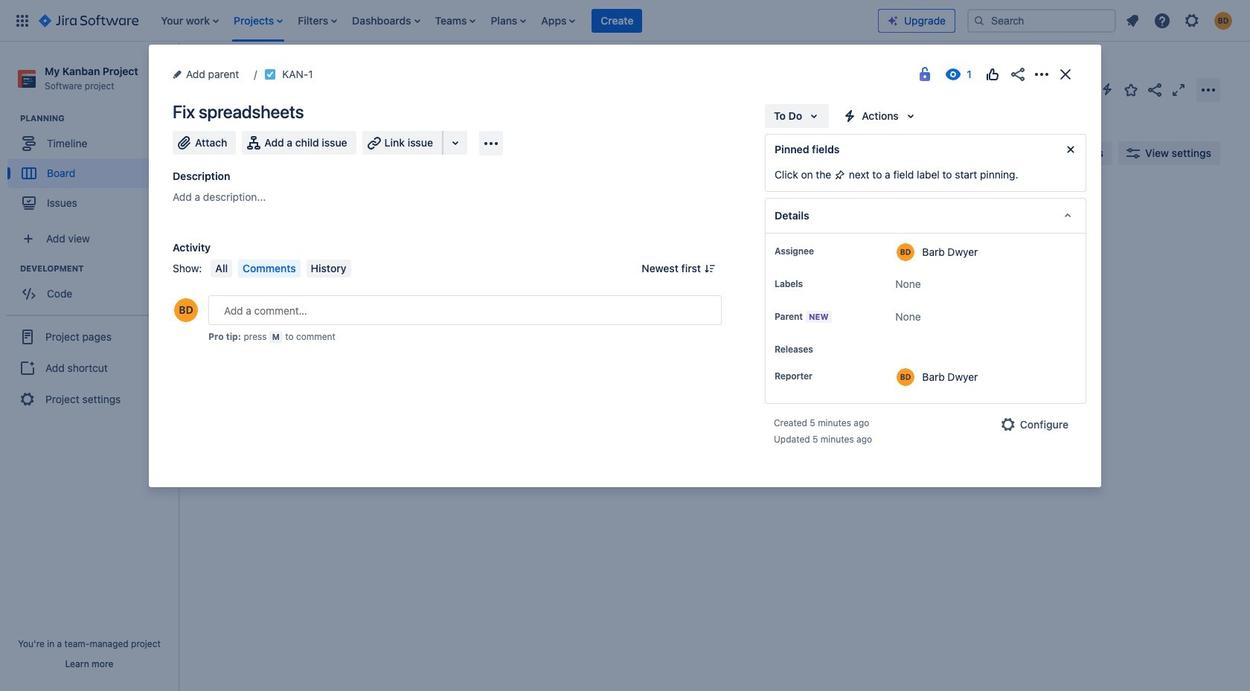 Task type: vqa. For each thing, say whether or not it's contained in the screenshot.
group
yes



Task type: describe. For each thing, give the bounding box(es) containing it.
actions image
[[1033, 65, 1051, 83]]

assignee pin to top. only you can see pinned fields. image
[[817, 246, 829, 258]]

Search field
[[968, 9, 1116, 32]]

more information about barb dwyer image
[[897, 243, 915, 261]]

1 vertical spatial group
[[7, 263, 178, 313]]

add people image
[[366, 144, 384, 162]]

create column image
[[841, 195, 859, 213]]

star kan board image
[[1122, 81, 1140, 99]]

reporter pin to top. only you can see pinned fields. image
[[816, 371, 828, 383]]

hide message image
[[1062, 141, 1080, 159]]

Search this board text field
[[210, 140, 278, 167]]

0 vertical spatial task image
[[264, 68, 276, 80]]

heading for middle group
[[20, 263, 178, 275]]

sidebar element
[[0, 42, 179, 691]]

add app image
[[482, 134, 500, 152]]

more information about barb dwyer image
[[897, 368, 915, 386]]

0 vertical spatial group
[[7, 113, 178, 223]]

2 vertical spatial group
[[6, 315, 173, 421]]



Task type: locate. For each thing, give the bounding box(es) containing it.
dialog
[[149, 45, 1102, 488]]

heading
[[20, 113, 178, 124], [20, 263, 178, 275]]

None search field
[[968, 9, 1116, 32]]

group
[[7, 113, 178, 223], [7, 263, 178, 313], [6, 315, 173, 421]]

list item
[[156, 0, 223, 41], [229, 0, 288, 41], [293, 0, 342, 41], [348, 0, 425, 41], [431, 0, 480, 41], [486, 0, 531, 41], [537, 0, 580, 41], [591, 8, 643, 33]]

1 vertical spatial heading
[[20, 263, 178, 275]]

banner
[[0, 0, 1250, 42]]

details element
[[765, 198, 1087, 234]]

1 vertical spatial task image
[[221, 269, 233, 281]]

menu bar
[[208, 260, 354, 278]]

primary element
[[9, 0, 878, 41]]

1 horizontal spatial task image
[[264, 68, 276, 80]]

task image
[[264, 68, 276, 80], [221, 269, 233, 281]]

jira software image
[[39, 12, 139, 29], [39, 12, 139, 29]]

copy link to issue image
[[310, 68, 322, 80]]

0 horizontal spatial list
[[154, 0, 878, 41]]

2 heading from the top
[[20, 263, 178, 275]]

close image
[[1057, 65, 1075, 83]]

1 heading from the top
[[20, 113, 178, 124]]

list
[[154, 0, 878, 41], [1119, 7, 1241, 34]]

list item inside list
[[591, 8, 643, 33]]

link web pages and more image
[[447, 134, 464, 152]]

1 horizontal spatial list
[[1119, 7, 1241, 34]]

enter full screen image
[[1170, 81, 1188, 99]]

heading for top group
[[20, 113, 178, 124]]

Add a comment… field
[[208, 295, 722, 325]]

search image
[[974, 15, 985, 26]]

0 horizontal spatial task image
[[221, 269, 233, 281]]

vote options: no one has voted for this issue yet. image
[[984, 65, 1002, 83]]

labels pin to top. only you can see pinned fields. image
[[806, 278, 818, 290]]

0 vertical spatial heading
[[20, 113, 178, 124]]



